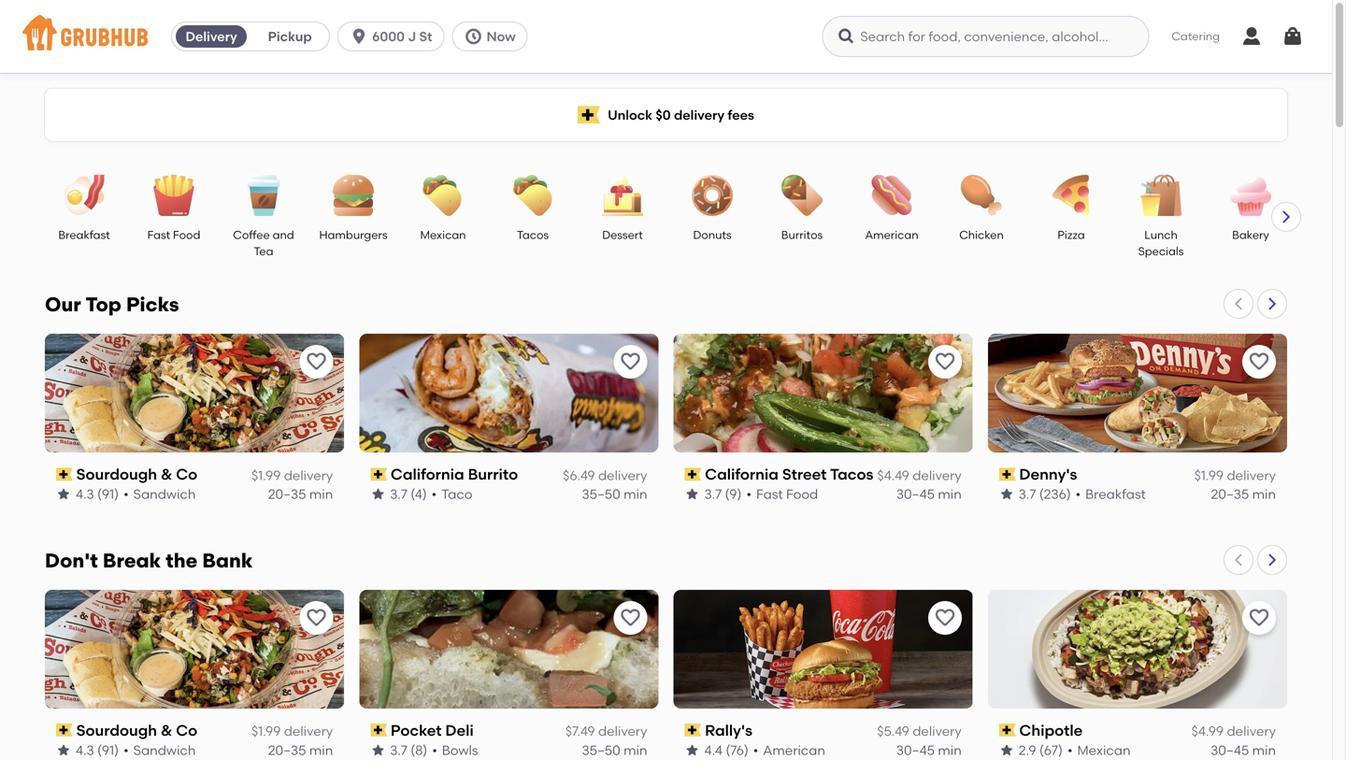 Task type: describe. For each thing, give the bounding box(es) containing it.
now
[[487, 29, 516, 44]]

pizza
[[1058, 228, 1085, 242]]

• mexican
[[1068, 742, 1131, 758]]

save this restaurant image for pocket deli
[[620, 607, 642, 629]]

6000
[[372, 29, 405, 44]]

3.7 for california burrito
[[390, 486, 408, 502]]

tea
[[254, 244, 274, 258]]

4.4 (76)
[[705, 742, 749, 758]]

breakfast image
[[51, 175, 117, 216]]

our
[[45, 293, 81, 317]]

3.7 for california street tacos
[[705, 486, 722, 502]]

• sandwich for picks
[[124, 486, 196, 502]]

chicken image
[[949, 175, 1015, 216]]

st
[[419, 29, 432, 44]]

$4.99
[[1192, 723, 1224, 739]]

35–50 for our top picks
[[582, 486, 621, 502]]

star icon image for "california street tacos logo"
[[685, 487, 700, 502]]

fast food image
[[141, 175, 207, 216]]

american image
[[859, 175, 925, 216]]

fees
[[728, 107, 754, 123]]

pocket
[[391, 721, 442, 740]]

donuts
[[693, 228, 732, 242]]

min for picks sourdough & co  logo
[[309, 486, 333, 502]]

2.9
[[1019, 742, 1037, 758]]

bakery
[[1233, 228, 1270, 242]]

min for the california burrito logo
[[624, 486, 648, 502]]

rally's
[[705, 721, 753, 740]]

california street tacos logo image
[[674, 334, 973, 453]]

• fast food
[[747, 486, 818, 502]]

$5.49 delivery
[[877, 723, 962, 739]]

dessert
[[602, 228, 643, 242]]

delivery for chipotle logo
[[1227, 723, 1276, 739]]

donuts image
[[680, 175, 745, 216]]

20–35 for our top picks
[[268, 486, 306, 502]]

coffee and tea
[[233, 228, 294, 258]]

delivery button
[[172, 22, 251, 51]]

& for the
[[161, 721, 172, 740]]

save this restaurant button for "california street tacos logo"
[[928, 345, 962, 379]]

california burrito
[[391, 465, 518, 483]]

(8)
[[411, 742, 428, 758]]

california street tacos
[[705, 465, 874, 483]]

pickup
[[268, 29, 312, 44]]

dessert image
[[590, 175, 656, 216]]

save this restaurant image for sourdough & co
[[305, 351, 328, 373]]

unlock $0 delivery fees
[[608, 107, 754, 123]]

min for rally's logo
[[938, 742, 962, 758]]

20–35 min for don't break the bank
[[268, 742, 333, 758]]

sourdough for top
[[76, 465, 157, 483]]

picks
[[126, 293, 179, 317]]

$4.49 delivery
[[878, 467, 962, 483]]

star icon image for picks sourdough & co  logo
[[56, 487, 71, 502]]

3.7 for pocket deli
[[390, 742, 408, 758]]

subscription pass image for rally's
[[685, 724, 701, 737]]

0 vertical spatial tacos
[[517, 228, 549, 242]]

(4)
[[411, 486, 427, 502]]

1 horizontal spatial tacos
[[830, 465, 874, 483]]

(9)
[[725, 486, 742, 502]]

burrito
[[468, 465, 518, 483]]

star icon image for the's sourdough & co  logo
[[56, 743, 71, 758]]

star icon image for pocket deli logo at the bottom
[[371, 743, 385, 758]]

(76)
[[726, 742, 749, 758]]

3.7 (236)
[[1019, 486, 1071, 502]]

20–35 min for our top picks
[[268, 486, 333, 502]]

(91) for break
[[97, 742, 119, 758]]

sandwich for the
[[133, 742, 196, 758]]

3.7 (8)
[[390, 742, 428, 758]]

• bowls
[[432, 742, 478, 758]]

1 horizontal spatial mexican
[[1078, 742, 1131, 758]]

j
[[408, 29, 416, 44]]

coffee
[[233, 228, 270, 242]]

$7.49 delivery
[[566, 723, 648, 739]]

delivery for "california street tacos logo"
[[913, 467, 962, 483]]

$0
[[656, 107, 671, 123]]

rally's logo image
[[674, 590, 973, 709]]

hamburgers image
[[321, 175, 386, 216]]

3.7 (4)
[[390, 486, 427, 502]]

subscription pass image for sourdough & co
[[56, 468, 73, 481]]

4.3 (91) for break
[[76, 742, 119, 758]]

• for "california street tacos logo"
[[747, 486, 752, 502]]

save this restaurant button for the's sourdough & co  logo
[[299, 601, 333, 635]]

save this restaurant image for chipotle
[[1248, 607, 1271, 629]]

star icon image for chipotle logo
[[999, 743, 1014, 758]]

4.3 (91) for top
[[76, 486, 119, 502]]

don't
[[45, 549, 98, 573]]

lunch specials
[[1139, 228, 1184, 258]]

top
[[85, 293, 121, 317]]

0 horizontal spatial mexican
[[420, 228, 466, 242]]

svg image inside '6000 j st' button
[[350, 27, 369, 46]]

4.3 for our
[[76, 486, 94, 502]]

break
[[103, 549, 161, 573]]

star icon image for the california burrito logo
[[371, 487, 385, 502]]

catering button
[[1159, 15, 1233, 58]]

1 vertical spatial fast
[[756, 486, 783, 502]]

chipotle
[[1020, 721, 1083, 740]]

• for the california burrito logo
[[432, 486, 437, 502]]

• taco
[[432, 486, 473, 502]]

30–45 min for don't break the bank
[[897, 742, 962, 758]]

• for chipotle logo
[[1068, 742, 1073, 758]]

2.9 (67)
[[1019, 742, 1063, 758]]

chipotle logo image
[[988, 590, 1288, 709]]

denny's logo image
[[988, 334, 1288, 453]]

save this restaurant image for our top picks
[[934, 351, 956, 373]]

delivery for pocket deli logo at the bottom
[[598, 723, 648, 739]]



Task type: vqa. For each thing, say whether or not it's contained in the screenshot.
topmost Build
no



Task type: locate. For each thing, give the bounding box(es) containing it.
california for california burrito
[[391, 465, 464, 483]]

3.7 left (4) on the bottom of the page
[[390, 486, 408, 502]]

food down street
[[786, 486, 818, 502]]

pickup button
[[251, 22, 329, 51]]

$6.49 delivery
[[563, 467, 648, 483]]

save this restaurant image
[[305, 351, 328, 373], [620, 351, 642, 373], [1248, 351, 1271, 373], [620, 607, 642, 629], [1248, 607, 1271, 629]]

subscription pass image left chipotle
[[999, 724, 1016, 737]]

save this restaurant button for the denny's logo
[[1243, 345, 1276, 379]]

1 vertical spatial • sandwich
[[124, 742, 196, 758]]

2 sandwich from the top
[[133, 742, 196, 758]]

30–45 down $4.49 delivery
[[897, 486, 935, 502]]

delivery for the denny's logo
[[1227, 467, 1276, 483]]

save this restaurant image for don't break the bank
[[934, 607, 956, 629]]

1 vertical spatial 35–50 min
[[582, 742, 648, 758]]

pocket deli logo image
[[359, 590, 659, 709]]

35–50 down $7.49 delivery
[[582, 742, 621, 758]]

(91) for top
[[97, 486, 119, 502]]

0 vertical spatial 4.3 (91)
[[76, 486, 119, 502]]

save this restaurant button for chipotle logo
[[1243, 601, 1276, 635]]

3.7 left (9) on the bottom
[[705, 486, 722, 502]]

tacos
[[517, 228, 549, 242], [830, 465, 874, 483]]

2 • sandwich from the top
[[124, 742, 196, 758]]

4.3 (91)
[[76, 486, 119, 502], [76, 742, 119, 758]]

• for rally's logo
[[753, 742, 759, 758]]

grubhub plus flag logo image
[[578, 106, 600, 124]]

35–50 down $6.49 delivery
[[582, 486, 621, 502]]

3.7
[[390, 486, 408, 502], [705, 486, 722, 502], [1019, 486, 1036, 502], [390, 742, 408, 758]]

mexican down mexican image
[[420, 228, 466, 242]]

2 caret left icon image from the top
[[1232, 553, 1246, 568]]

30–45 down the $4.99 delivery
[[1211, 742, 1250, 758]]

subscription pass image
[[56, 468, 73, 481], [685, 468, 701, 481], [999, 468, 1016, 481], [685, 724, 701, 737], [999, 724, 1016, 737]]

1 vertical spatial sourdough
[[76, 721, 157, 740]]

0 vertical spatial breakfast
[[58, 228, 110, 242]]

Search for food, convenience, alcohol... search field
[[822, 16, 1150, 57]]

• for the denny's logo
[[1076, 486, 1081, 502]]

save this restaurant image
[[934, 351, 956, 373], [305, 607, 328, 629], [934, 607, 956, 629]]

30–45 min down $4.49 delivery
[[897, 486, 962, 502]]

1 horizontal spatial food
[[786, 486, 818, 502]]

delivery for rally's logo
[[913, 723, 962, 739]]

$1.99 delivery for our top picks
[[251, 467, 333, 483]]

street
[[783, 465, 827, 483]]

2 & from the top
[[161, 721, 172, 740]]

1 horizontal spatial california
[[705, 465, 779, 483]]

save this restaurant button
[[299, 345, 333, 379], [614, 345, 648, 379], [928, 345, 962, 379], [1243, 345, 1276, 379], [299, 601, 333, 635], [614, 601, 648, 635], [928, 601, 962, 635], [1243, 601, 1276, 635]]

caret right icon image
[[1279, 209, 1294, 224], [1265, 296, 1280, 311], [1265, 553, 1280, 568]]

0 vertical spatial 35–50
[[582, 486, 621, 502]]

0 vertical spatial fast
[[147, 228, 170, 242]]

sourdough & co for top
[[76, 465, 197, 483]]

american down american image
[[865, 228, 919, 242]]

1 sourdough from the top
[[76, 465, 157, 483]]

0 horizontal spatial breakfast
[[58, 228, 110, 242]]

caret right icon image for don't break the bank
[[1265, 553, 1280, 568]]

0 vertical spatial 35–50 min
[[582, 486, 648, 502]]

sourdough for break
[[76, 721, 157, 740]]

1 vertical spatial caret left icon image
[[1232, 553, 1246, 568]]

delivery
[[186, 29, 237, 44]]

star icon image
[[56, 487, 71, 502], [371, 487, 385, 502], [685, 487, 700, 502], [999, 487, 1014, 502], [56, 743, 71, 758], [371, 743, 385, 758], [685, 743, 700, 758], [999, 743, 1014, 758]]

1 35–50 from the top
[[582, 486, 621, 502]]

fast down california street tacos
[[756, 486, 783, 502]]

0 vertical spatial • sandwich
[[124, 486, 196, 502]]

1 35–50 min from the top
[[582, 486, 648, 502]]

lunch
[[1145, 228, 1178, 242]]

$4.99 delivery
[[1192, 723, 1276, 739]]

tacos down tacos image
[[517, 228, 549, 242]]

1 4.3 (91) from the top
[[76, 486, 119, 502]]

3.7 (9)
[[705, 486, 742, 502]]

1 vertical spatial 4.3 (91)
[[76, 742, 119, 758]]

3.7 left (8) on the bottom of page
[[390, 742, 408, 758]]

subscription pass image for california street tacos
[[685, 468, 701, 481]]

$1.99 delivery
[[251, 467, 333, 483], [1195, 467, 1276, 483], [251, 723, 333, 739]]

coffee and tea image
[[231, 175, 296, 216]]

1 • sandwich from the top
[[124, 486, 196, 502]]

sourdough & co for break
[[76, 721, 197, 740]]

•
[[124, 486, 129, 502], [432, 486, 437, 502], [747, 486, 752, 502], [1076, 486, 1081, 502], [124, 742, 129, 758], [432, 742, 437, 758], [753, 742, 759, 758], [1068, 742, 1073, 758]]

&
[[161, 465, 172, 483], [161, 721, 172, 740]]

co for picks
[[176, 465, 197, 483]]

6000 j st button
[[338, 22, 452, 51]]

30–45 min
[[897, 486, 962, 502], [897, 742, 962, 758], [1211, 742, 1276, 758]]

20–35
[[268, 486, 306, 502], [1211, 486, 1250, 502], [268, 742, 306, 758]]

min for chipotle logo
[[1253, 742, 1276, 758]]

subscription pass image right $6.49 delivery
[[685, 468, 701, 481]]

1 vertical spatial 4.3
[[76, 742, 94, 758]]

$1.99 delivery for don't break the bank
[[251, 723, 333, 739]]

6000 j st
[[372, 29, 432, 44]]

pocket deli
[[391, 721, 474, 740]]

save this restaurant button for rally's logo
[[928, 601, 962, 635]]

1 sourdough & co  logo image from the top
[[45, 334, 344, 453]]

sourdough & co  logo image for the
[[45, 590, 344, 709]]

30–45 min down the $5.49 delivery
[[897, 742, 962, 758]]

30–45 for don't break the bank
[[897, 742, 935, 758]]

food down fast food image
[[173, 228, 200, 242]]

0 vertical spatial sourdough & co  logo image
[[45, 334, 344, 453]]

1 vertical spatial co
[[176, 721, 197, 740]]

caret left icon image for don't break the bank
[[1232, 553, 1246, 568]]

0 vertical spatial american
[[865, 228, 919, 242]]

1 vertical spatial breakfast
[[1086, 486, 1146, 502]]

(91)
[[97, 486, 119, 502], [97, 742, 119, 758]]

35–50 for don't break the bank
[[582, 742, 621, 758]]

1 4.3 from the top
[[76, 486, 94, 502]]

0 vertical spatial co
[[176, 465, 197, 483]]

0 vertical spatial sandwich
[[133, 486, 196, 502]]

2 vertical spatial caret right icon image
[[1265, 553, 1280, 568]]

$1.99 for our top picks
[[251, 467, 281, 483]]

4.4
[[705, 742, 723, 758]]

$5.49
[[877, 723, 910, 739]]

$1.99 for don't break the bank
[[251, 723, 281, 739]]

hamburgers
[[319, 228, 388, 242]]

catering
[[1172, 29, 1220, 43]]

1 sandwich from the top
[[133, 486, 196, 502]]

california for california street tacos
[[705, 465, 779, 483]]

breakfast down breakfast image
[[58, 228, 110, 242]]

(236)
[[1040, 486, 1071, 502]]

0 vertical spatial sourdough & co
[[76, 465, 197, 483]]

min for the denny's logo
[[1253, 486, 1276, 502]]

1 horizontal spatial breakfast
[[1086, 486, 1146, 502]]

0 horizontal spatial tacos
[[517, 228, 549, 242]]

mexican image
[[411, 175, 476, 216]]

2 4.3 (91) from the top
[[76, 742, 119, 758]]

35–50 min down $6.49 delivery
[[582, 486, 648, 502]]

1 vertical spatial 35–50
[[582, 742, 621, 758]]

0 vertical spatial sourdough
[[76, 465, 157, 483]]

breakfast
[[58, 228, 110, 242], [1086, 486, 1146, 502]]

california
[[391, 465, 464, 483], [705, 465, 779, 483]]

min for pocket deli logo at the bottom
[[624, 742, 648, 758]]

(67)
[[1040, 742, 1063, 758]]

and
[[273, 228, 294, 242]]

1 sourdough & co from the top
[[76, 465, 197, 483]]

subscription pass image for don't break the bank
[[371, 724, 387, 737]]

2 35–50 from the top
[[582, 742, 621, 758]]

$6.49
[[563, 467, 595, 483]]

the
[[166, 549, 198, 573]]

don't break the bank
[[45, 549, 253, 573]]

1 vertical spatial (91)
[[97, 742, 119, 758]]

1 vertical spatial tacos
[[830, 465, 874, 483]]

subscription pass image
[[371, 468, 387, 481], [56, 724, 73, 737], [371, 724, 387, 737]]

20–35 min
[[268, 486, 333, 502], [1211, 486, 1276, 502], [268, 742, 333, 758]]

sourdough & co  logo image for picks
[[45, 334, 344, 453]]

subscription pass image left "denny's"
[[999, 468, 1016, 481]]

delivery for picks sourdough & co  logo
[[284, 467, 333, 483]]

• breakfast
[[1076, 486, 1146, 502]]

$1.99
[[251, 467, 281, 483], [1195, 467, 1224, 483], [251, 723, 281, 739]]

30–45 min for our top picks
[[897, 486, 962, 502]]

• for pocket deli logo at the bottom
[[432, 742, 437, 758]]

subscription pass image for our top picks
[[371, 468, 387, 481]]

bowls
[[442, 742, 478, 758]]

tacos left "$4.49"
[[830, 465, 874, 483]]

1 horizontal spatial american
[[865, 228, 919, 242]]

0 horizontal spatial food
[[173, 228, 200, 242]]

0 horizontal spatial fast
[[147, 228, 170, 242]]

2 4.3 from the top
[[76, 742, 94, 758]]

breakfast right (236)
[[1086, 486, 1146, 502]]

save this restaurant image for california burrito
[[620, 351, 642, 373]]

$7.49
[[566, 723, 595, 739]]

35–50 min for don't break the bank
[[582, 742, 648, 758]]

co for the
[[176, 721, 197, 740]]

svg image
[[1241, 25, 1263, 48], [1282, 25, 1304, 48], [350, 27, 369, 46], [837, 27, 856, 46]]

35–50 min
[[582, 486, 648, 502], [582, 742, 648, 758]]

min
[[309, 486, 333, 502], [624, 486, 648, 502], [938, 486, 962, 502], [1253, 486, 1276, 502], [309, 742, 333, 758], [624, 742, 648, 758], [938, 742, 962, 758], [1253, 742, 1276, 758]]

fast
[[147, 228, 170, 242], [756, 486, 783, 502]]

0 vertical spatial caret right icon image
[[1279, 209, 1294, 224]]

30–45 down the $5.49 delivery
[[897, 742, 935, 758]]

30–45 min down the $4.99 delivery
[[1211, 742, 1276, 758]]

pizza image
[[1039, 175, 1104, 216]]

subscription pass image for chipotle
[[999, 724, 1016, 737]]

30–45
[[897, 486, 935, 502], [897, 742, 935, 758], [1211, 742, 1250, 758]]

4.3
[[76, 486, 94, 502], [76, 742, 94, 758]]

subscription pass image left 'rally's'
[[685, 724, 701, 737]]

sandwich
[[133, 486, 196, 502], [133, 742, 196, 758]]

california burrito logo image
[[359, 334, 659, 453]]

0 vertical spatial mexican
[[420, 228, 466, 242]]

1 & from the top
[[161, 465, 172, 483]]

star icon image for rally's logo
[[685, 743, 700, 758]]

save this restaurant button for the california burrito logo
[[614, 345, 648, 379]]

burritos
[[782, 228, 823, 242]]

lunch specials image
[[1129, 175, 1194, 216]]

1 vertical spatial american
[[763, 742, 826, 758]]

• sandwich
[[124, 486, 196, 502], [124, 742, 196, 758]]

2 35–50 min from the top
[[582, 742, 648, 758]]

bakery image
[[1218, 175, 1284, 216]]

0 vertical spatial 4.3
[[76, 486, 94, 502]]

1 vertical spatial food
[[786, 486, 818, 502]]

• sandwich for the
[[124, 742, 196, 758]]

tacos image
[[500, 175, 566, 216]]

our top picks
[[45, 293, 179, 317]]

mexican right '(67)'
[[1078, 742, 1131, 758]]

0 horizontal spatial american
[[763, 742, 826, 758]]

mexican
[[420, 228, 466, 242], [1078, 742, 1131, 758]]

2 sourdough from the top
[[76, 721, 157, 740]]

0 vertical spatial food
[[173, 228, 200, 242]]

2 co from the top
[[176, 721, 197, 740]]

denny's
[[1020, 465, 1078, 483]]

2 sourdough & co from the top
[[76, 721, 197, 740]]

california up (4) on the bottom of the page
[[391, 465, 464, 483]]

star icon image for the denny's logo
[[999, 487, 1014, 502]]

1 vertical spatial caret right icon image
[[1265, 296, 1280, 311]]

3.7 for denny's
[[1019, 486, 1036, 502]]

0 vertical spatial &
[[161, 465, 172, 483]]

unlock
[[608, 107, 653, 123]]

now button
[[452, 22, 536, 51]]

delivery
[[674, 107, 725, 123], [284, 467, 333, 483], [598, 467, 648, 483], [913, 467, 962, 483], [1227, 467, 1276, 483], [284, 723, 333, 739], [598, 723, 648, 739], [913, 723, 962, 739], [1227, 723, 1276, 739]]

subscription pass image for denny's
[[999, 468, 1016, 481]]

0 vertical spatial caret left icon image
[[1232, 296, 1246, 311]]

2 (91) from the top
[[97, 742, 119, 758]]

1 (91) from the top
[[97, 486, 119, 502]]

2 california from the left
[[705, 465, 779, 483]]

min for "california street tacos logo"
[[938, 486, 962, 502]]

35–50 min for our top picks
[[582, 486, 648, 502]]

1 vertical spatial sourdough & co
[[76, 721, 197, 740]]

bank
[[202, 549, 253, 573]]

0 horizontal spatial california
[[391, 465, 464, 483]]

1 vertical spatial mexican
[[1078, 742, 1131, 758]]

chicken
[[960, 228, 1004, 242]]

35–50 min down $7.49 delivery
[[582, 742, 648, 758]]

svg image
[[464, 27, 483, 46]]

fast food
[[147, 228, 200, 242]]

sourdough
[[76, 465, 157, 483], [76, 721, 157, 740]]

2 sourdough & co  logo image from the top
[[45, 590, 344, 709]]

american right (76)
[[763, 742, 826, 758]]

3.7 left (236)
[[1019, 486, 1036, 502]]

deli
[[445, 721, 474, 740]]

delivery for the's sourdough & co  logo
[[284, 723, 333, 739]]

sourdough & co  logo image
[[45, 334, 344, 453], [45, 590, 344, 709]]

1 caret left icon image from the top
[[1232, 296, 1246, 311]]

burritos image
[[770, 175, 835, 216]]

1 vertical spatial sandwich
[[133, 742, 196, 758]]

specials
[[1139, 244, 1184, 258]]

4.3 for don't
[[76, 742, 94, 758]]

1 vertical spatial &
[[161, 721, 172, 740]]

$4.49
[[878, 467, 910, 483]]

california up (9) on the bottom
[[705, 465, 779, 483]]

subscription pass image up don't
[[56, 468, 73, 481]]

1 co from the top
[[176, 465, 197, 483]]

american
[[865, 228, 919, 242], [763, 742, 826, 758]]

min for the's sourdough & co  logo
[[309, 742, 333, 758]]

save this restaurant image for denny's
[[1248, 351, 1271, 373]]

30–45 for our top picks
[[897, 486, 935, 502]]

• american
[[753, 742, 826, 758]]

delivery for the california burrito logo
[[598, 467, 648, 483]]

save this restaurant button for pocket deli logo at the bottom
[[614, 601, 648, 635]]

20–35 for don't break the bank
[[268, 742, 306, 758]]

1 california from the left
[[391, 465, 464, 483]]

0 vertical spatial (91)
[[97, 486, 119, 502]]

caret right icon image for our top picks
[[1265, 296, 1280, 311]]

taco
[[442, 486, 473, 502]]

1 horizontal spatial fast
[[756, 486, 783, 502]]

sandwich for picks
[[133, 486, 196, 502]]

1 vertical spatial sourdough & co  logo image
[[45, 590, 344, 709]]

caret left icon image
[[1232, 296, 1246, 311], [1232, 553, 1246, 568]]

& for picks
[[161, 465, 172, 483]]

main navigation navigation
[[0, 0, 1333, 73]]

caret left icon image for our top picks
[[1232, 296, 1246, 311]]

save this restaurant button for picks sourdough & co  logo
[[299, 345, 333, 379]]

fast down fast food image
[[147, 228, 170, 242]]

co
[[176, 465, 197, 483], [176, 721, 197, 740]]



